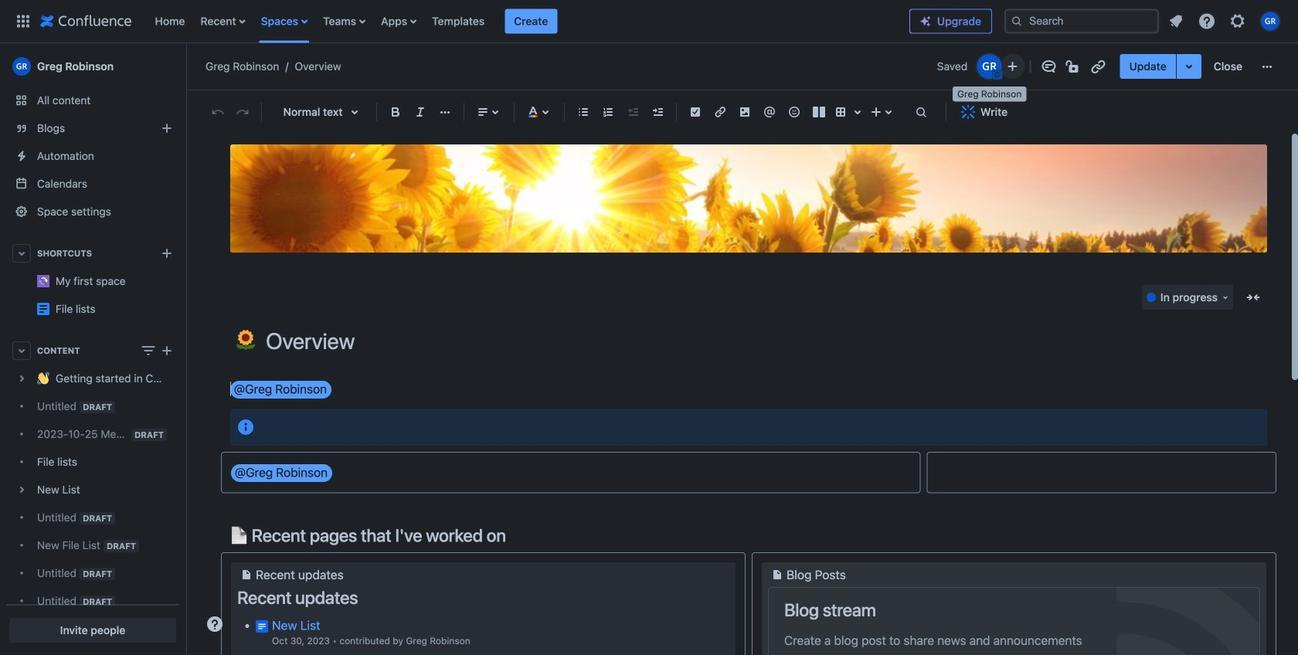 Task type: describe. For each thing, give the bounding box(es) containing it.
adjust update settings image
[[1180, 57, 1198, 76]]

no restrictions image
[[1064, 57, 1083, 76]]

list for appswitcher icon
[[147, 0, 909, 43]]

Main content area, start typing to enter text. text field
[[221, 379, 1276, 655]]

mention @ image
[[760, 103, 779, 121]]

numbered list ⌘⇧7 image
[[599, 103, 617, 121]]

premium image
[[919, 15, 932, 27]]

table size image
[[848, 103, 867, 121]]

notification icon image
[[1167, 12, 1185, 31]]

add image, video, or file image
[[736, 103, 754, 121]]

more formatting image
[[436, 103, 454, 121]]

help icon image
[[1198, 12, 1216, 31]]

global element
[[9, 0, 909, 43]]

collapse sidebar image
[[168, 51, 202, 82]]

tree inside space element
[[6, 365, 179, 655]]

copy link image
[[1089, 57, 1108, 76]]

appswitcher icon image
[[14, 12, 32, 31]]

recent updates image
[[237, 565, 256, 584]]

Search field
[[1004, 9, 1159, 34]]

bullet list ⌘⇧8 image
[[574, 103, 593, 121]]

add shortcut image
[[158, 244, 176, 263]]



Task type: vqa. For each thing, say whether or not it's contained in the screenshot.
Table icon
no



Task type: locate. For each thing, give the bounding box(es) containing it.
emoji : image
[[785, 103, 804, 121]]

confluence image
[[40, 12, 132, 31], [40, 12, 132, 31]]

text formatting group
[[383, 100, 457, 124]]

panel info image
[[236, 418, 255, 436]]

find and replace image
[[912, 103, 930, 121]]

tree
[[6, 365, 179, 655]]

change view image
[[139, 342, 158, 360]]

tooltip
[[953, 87, 1026, 102]]

list formating group
[[571, 100, 670, 124]]

list for 'premium' image
[[1162, 7, 1289, 35]]

comment icon image
[[1040, 57, 1058, 76]]

more image
[[1258, 57, 1276, 76]]

search image
[[1011, 15, 1023, 27]]

list item inside global element
[[505, 9, 557, 34]]

invite to edit image
[[1003, 57, 1022, 76]]

indent tab image
[[648, 103, 667, 121]]

list
[[147, 0, 909, 43], [1162, 7, 1289, 35]]

banner
[[0, 0, 1298, 43]]

link ⌘k image
[[711, 103, 729, 121]]

create a blog image
[[158, 119, 176, 138]]

Give this page a title text field
[[266, 328, 1267, 354]]

:sunflower: image
[[236, 330, 256, 350], [236, 330, 256, 350]]

bold ⌘b image
[[386, 103, 405, 121]]

space element
[[0, 43, 185, 655]]

layouts image
[[810, 103, 828, 121]]

1 horizontal spatial list
[[1162, 7, 1289, 35]]

group
[[1120, 54, 1252, 79]]

settings icon image
[[1229, 12, 1247, 31]]

italic ⌘i image
[[411, 103, 430, 121]]

file lists image
[[37, 303, 49, 315]]

list item
[[505, 9, 557, 34]]

align left image
[[474, 103, 492, 121]]

blog posts image
[[768, 565, 787, 584]]

make page fixed-width image
[[1244, 288, 1263, 307]]

0 horizontal spatial list
[[147, 0, 909, 43]]

None search field
[[1004, 9, 1159, 34]]

table ⇧⌥t image
[[831, 103, 850, 121]]

action item [] image
[[686, 103, 705, 121]]

create a page image
[[158, 342, 176, 360]]



